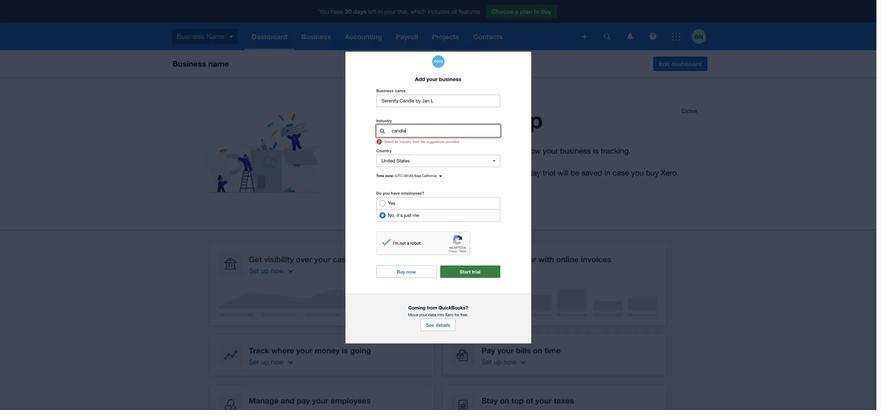 Task type: describe. For each thing, give the bounding box(es) containing it.
time
[[376, 174, 384, 178]]

start trial button
[[440, 266, 500, 278]]

see
[[426, 323, 435, 328]]

time zone: (utc-08:00) baja california
[[376, 174, 437, 178]]

0 horizontal spatial from
[[413, 140, 420, 144]]

clear image
[[488, 155, 500, 167]]

(utc-
[[395, 174, 404, 178]]

yes
[[388, 201, 396, 206]]

coming from quickbooks? move your data into xero for free.
[[408, 305, 469, 318]]

just
[[404, 213, 412, 218]]

move
[[408, 313, 418, 318]]

have
[[391, 191, 400, 196]]

quickbooks?
[[439, 305, 468, 311]]

xero
[[445, 313, 454, 318]]

search icon image
[[380, 129, 385, 134]]

buy
[[397, 269, 405, 275]]

industry
[[376, 119, 392, 123]]

coming
[[409, 305, 426, 311]]

0 vertical spatial your
[[427, 76, 438, 82]]

into
[[438, 313, 444, 318]]

baja
[[415, 174, 421, 178]]

buy now
[[397, 269, 416, 275]]

start
[[460, 269, 471, 275]]

select an industry from the suggestions provided
[[385, 140, 459, 144]]

me
[[413, 213, 419, 218]]

business
[[439, 76, 462, 82]]

suggestions
[[426, 140, 445, 144]]

do
[[376, 191, 382, 196]]

add your business
[[415, 76, 462, 82]]

trial
[[472, 269, 481, 275]]

your inside coming from quickbooks? move your data into xero for free.
[[419, 313, 427, 318]]

provided
[[446, 140, 459, 144]]



Task type: vqa. For each thing, say whether or not it's contained in the screenshot.
New
no



Task type: locate. For each thing, give the bounding box(es) containing it.
08:00)
[[404, 174, 414, 178]]

employees?
[[401, 191, 424, 196]]

data
[[428, 313, 436, 318]]

your left data
[[419, 313, 427, 318]]

from left the
[[413, 140, 420, 144]]

Country field
[[377, 155, 486, 167]]

add
[[415, 76, 425, 82]]

free.
[[461, 313, 469, 318]]

you
[[383, 191, 390, 196]]

Industry field
[[391, 125, 500, 137]]

do you have employees? group
[[376, 198, 500, 222]]

industry
[[400, 140, 412, 144]]

buy now button
[[376, 266, 437, 278]]

see details button
[[421, 319, 456, 332]]

now
[[407, 269, 416, 275]]

from
[[413, 140, 420, 144], [427, 305, 437, 311]]

from up data
[[427, 305, 437, 311]]

zone:
[[385, 174, 394, 178]]

an
[[395, 140, 399, 144]]

business
[[376, 88, 394, 93]]

business name
[[376, 88, 406, 93]]

name
[[395, 88, 406, 93]]

1 vertical spatial from
[[427, 305, 437, 311]]

details
[[436, 323, 451, 328]]

the
[[421, 140, 425, 144]]

start trial
[[460, 269, 481, 275]]

california
[[422, 174, 437, 178]]

0 vertical spatial from
[[413, 140, 420, 144]]

your
[[427, 76, 438, 82], [419, 313, 427, 318]]

no,
[[388, 213, 396, 218]]

select
[[385, 140, 394, 144]]

1 vertical spatial your
[[419, 313, 427, 318]]

your right add
[[427, 76, 438, 82]]

it's
[[397, 213, 403, 218]]

do you have employees?
[[376, 191, 424, 196]]

Business name field
[[377, 95, 500, 107]]

from inside coming from quickbooks? move your data into xero for free.
[[427, 305, 437, 311]]

1 horizontal spatial from
[[427, 305, 437, 311]]

see details
[[426, 323, 451, 328]]

no, it's just me
[[388, 213, 419, 218]]

xero image
[[432, 55, 445, 68]]

country
[[376, 149, 392, 154]]

for
[[455, 313, 460, 318]]



